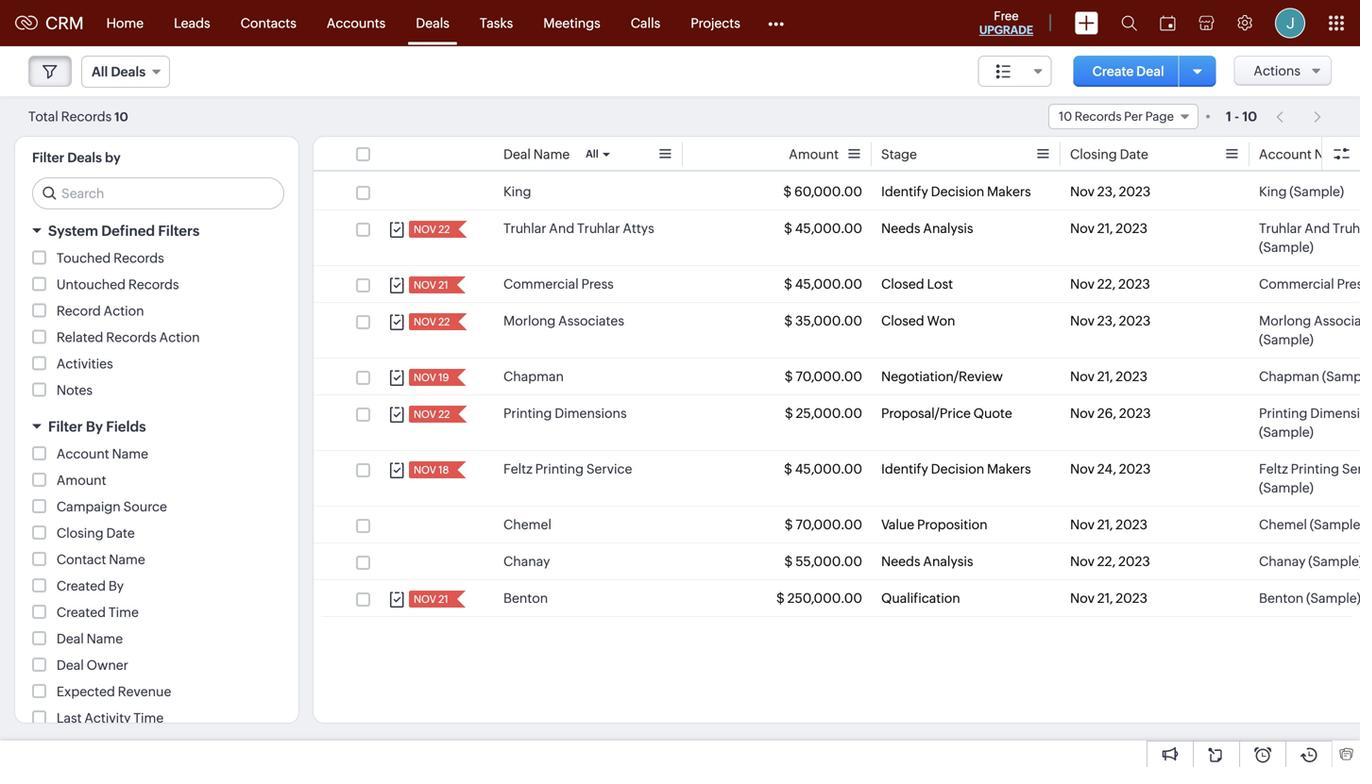 Task type: vqa. For each thing, say whether or not it's contained in the screenshot.


Task type: describe. For each thing, give the bounding box(es) containing it.
won
[[927, 314, 955, 329]]

All Deals field
[[81, 56, 170, 88]]

$ 55,000.00
[[784, 554, 862, 570]]

makers for nov 24, 2023
[[987, 462, 1031, 477]]

21, for value proposition
[[1097, 518, 1113, 533]]

king link
[[503, 182, 531, 201]]

quote
[[973, 406, 1012, 421]]

qualification
[[881, 591, 960, 606]]

22, for lost
[[1097, 277, 1116, 292]]

nov for commercial
[[414, 280, 436, 291]]

calls link
[[616, 0, 676, 46]]

0 vertical spatial closing date
[[1070, 147, 1148, 162]]

feltz printing service link
[[503, 460, 632, 479]]

22, for analysis
[[1097, 554, 1116, 570]]

closed for closed won
[[881, 314, 924, 329]]

70,000.00 for value proposition
[[796, 518, 862, 533]]

chemel for chemel (sample
[[1259, 518, 1307, 533]]

chemel link
[[503, 516, 551, 535]]

commercial for commercial pres
[[1259, 277, 1334, 292]]

10 inside field
[[1059, 110, 1072, 124]]

records for 10
[[1075, 110, 1122, 124]]

created for created by
[[57, 579, 106, 594]]

feltz for feltz printing service
[[503, 462, 532, 477]]

morlong for morlong associa
[[1259, 314, 1311, 329]]

$ 70,000.00 for negotiation/review
[[785, 369, 862, 384]]

commercial for commercial press
[[503, 277, 579, 292]]

meetings
[[543, 16, 600, 31]]

0 horizontal spatial account name
[[57, 447, 148, 462]]

by for filter
[[86, 419, 103, 435]]

touched
[[57, 251, 111, 266]]

associa
[[1314, 314, 1360, 329]]

chapman for chapman
[[503, 369, 564, 384]]

21, for qualification
[[1097, 591, 1113, 606]]

size image
[[996, 63, 1011, 80]]

nov for morlong
[[414, 316, 436, 328]]

$ 35,000.00
[[784, 314, 862, 329]]

contacts
[[240, 16, 296, 31]]

system defined filters
[[48, 223, 200, 239]]

25,000.00
[[796, 406, 862, 421]]

total records 10
[[28, 109, 128, 124]]

nov for truhlar
[[414, 224, 436, 236]]

-
[[1234, 109, 1239, 124]]

page
[[1145, 110, 1174, 124]]

last
[[57, 711, 82, 726]]

nov 22 for truhlar and truhlar attys
[[414, 224, 450, 236]]

negotiation/review
[[881, 369, 1003, 384]]

activity
[[84, 711, 131, 726]]

nov 18
[[414, 465, 449, 476]]

0 vertical spatial closing
[[1070, 147, 1117, 162]]

benton link
[[503, 589, 548, 608]]

1 vertical spatial closing
[[57, 526, 104, 541]]

by
[[105, 150, 121, 165]]

$ for feltz printing service
[[784, 462, 792, 477]]

meetings link
[[528, 0, 616, 46]]

ser
[[1342, 462, 1360, 477]]

calls
[[631, 16, 660, 31]]

records for touched
[[113, 251, 164, 266]]

defined
[[101, 223, 155, 239]]

deal up expected
[[57, 658, 84, 673]]

untouched records
[[57, 277, 179, 292]]

nov 21, 2023 for negotiation/review
[[1070, 369, 1148, 384]]

nov 22 for printing dimensions
[[414, 409, 450, 421]]

chapman (samp link
[[1259, 367, 1360, 386]]

name up owner
[[87, 632, 123, 647]]

22 for truhlar
[[438, 224, 450, 236]]

name up created by
[[109, 553, 145, 568]]

upgrade
[[979, 24, 1033, 36]]

analysis for $ 55,000.00
[[923, 554, 973, 570]]

system defined filters button
[[15, 214, 298, 248]]

truh
[[1333, 221, 1360, 236]]

projects
[[691, 16, 740, 31]]

deals for all deals
[[111, 64, 146, 79]]

pres
[[1337, 277, 1360, 292]]

$ for benton
[[776, 591, 785, 606]]

benton for benton
[[503, 591, 548, 606]]

2023 for truhlar and truh
[[1116, 221, 1148, 236]]

closed lost
[[881, 277, 953, 292]]

$ 45,000.00 for needs analysis
[[784, 221, 862, 236]]

create menu element
[[1063, 0, 1110, 46]]

2023 for morlong associa
[[1119, 314, 1151, 329]]

21 for benton
[[438, 594, 448, 606]]

$ for chapman
[[785, 369, 793, 384]]

related
[[57, 330, 103, 345]]

nov 19 link
[[409, 369, 451, 386]]

identify for 60,000.00
[[881, 184, 928, 199]]

filter for filter deals by
[[32, 150, 64, 165]]

250,000.00
[[787, 591, 862, 606]]

$ 60,000.00
[[783, 184, 862, 199]]

printing dimensions link
[[503, 404, 627, 423]]

benton (sample)
[[1259, 591, 1360, 606]]

owner
[[87, 658, 128, 673]]

nov for commercial
[[1070, 277, 1095, 292]]

nov 23, 2023 for closed won
[[1070, 314, 1151, 329]]

create
[[1092, 64, 1134, 79]]

chanay (sample) link
[[1259, 553, 1360, 571]]

name down fields
[[112, 447, 148, 462]]

needs analysis for $ 55,000.00
[[881, 554, 973, 570]]

created for created time
[[57, 605, 106, 621]]

king for king (sample)
[[1259, 184, 1287, 199]]

commercial pres
[[1259, 277, 1360, 292]]

crm
[[45, 13, 84, 33]]

king (sample) link
[[1259, 182, 1344, 201]]

stage
[[881, 147, 917, 162]]

0 vertical spatial amount
[[789, 147, 839, 162]]

19
[[438, 372, 449, 384]]

nov for king
[[1070, 184, 1095, 199]]

(samp
[[1322, 369, 1360, 384]]

2023 for chanay (sample)
[[1118, 554, 1150, 570]]

(sample
[[1310, 518, 1360, 533]]

$ for truhlar and truhlar attys
[[784, 221, 792, 236]]

campaign
[[57, 500, 121, 515]]

nov for benton
[[1070, 591, 1095, 606]]

deal up deal owner
[[57, 632, 84, 647]]

$ for chanay
[[784, 554, 793, 570]]

needs for 45,000.00
[[881, 221, 920, 236]]

and for truhlar
[[549, 221, 574, 236]]

contacts link
[[225, 0, 312, 46]]

records for untouched
[[128, 277, 179, 292]]

filters
[[158, 223, 200, 239]]

revenue
[[118, 685, 171, 700]]

1 vertical spatial action
[[159, 330, 200, 345]]

identify decision makers for $ 45,000.00
[[881, 462, 1031, 477]]

makers for nov 23, 2023
[[987, 184, 1031, 199]]

23, for closed won
[[1097, 314, 1116, 329]]

records for total
[[61, 109, 112, 124]]

45,000.00 for identify
[[795, 462, 862, 477]]

0 vertical spatial time
[[108, 605, 139, 621]]

king (sample)
[[1259, 184, 1344, 199]]

lost
[[927, 277, 953, 292]]

21, for needs analysis
[[1097, 221, 1113, 236]]

created by
[[57, 579, 124, 594]]

21 for commercial press
[[438, 280, 448, 291]]

morlong associates
[[503, 314, 624, 329]]

per
[[1124, 110, 1143, 124]]

contact
[[57, 553, 106, 568]]

nov for chanay
[[1070, 554, 1095, 570]]

1
[[1226, 109, 1232, 124]]

printing dimensi link
[[1259, 404, 1360, 442]]

nov 21, 2023 for value proposition
[[1070, 518, 1148, 533]]

1 horizontal spatial account
[[1259, 147, 1312, 162]]

18
[[438, 465, 449, 476]]

nov 21 for commercial press
[[414, 280, 448, 291]]

10 Records Per Page field
[[1048, 104, 1198, 129]]

nov for truhlar
[[1070, 221, 1095, 236]]

nov 19
[[414, 372, 449, 384]]

free upgrade
[[979, 9, 1033, 36]]

nov for printing
[[1070, 406, 1095, 421]]

commercial pres link
[[1259, 275, 1360, 294]]

1 vertical spatial time
[[133, 711, 164, 726]]

associates
[[558, 314, 624, 329]]

proposal/price quote
[[881, 406, 1012, 421]]

fields
[[106, 419, 146, 435]]

home
[[106, 16, 144, 31]]

closed won
[[881, 314, 955, 329]]



Task type: locate. For each thing, give the bounding box(es) containing it.
profile element
[[1264, 0, 1317, 46]]

1 vertical spatial filter
[[48, 419, 83, 435]]

identify decision makers for $ 60,000.00
[[881, 184, 1031, 199]]

morlong associates link
[[503, 312, 624, 331]]

5 nov from the top
[[414, 409, 436, 421]]

time
[[108, 605, 139, 621], [133, 711, 164, 726]]

23, up 26,
[[1097, 314, 1116, 329]]

0 horizontal spatial chanay
[[503, 554, 550, 570]]

filter deals by
[[32, 150, 121, 165]]

2023 for feltz printing ser
[[1119, 462, 1151, 477]]

account down filter by fields
[[57, 447, 109, 462]]

all up the total records 10
[[92, 64, 108, 79]]

9 nov from the top
[[1070, 554, 1095, 570]]

0 vertical spatial closed
[[881, 277, 924, 292]]

2 vertical spatial 45,000.00
[[795, 462, 862, 477]]

all for all deals
[[92, 64, 108, 79]]

search image
[[1121, 15, 1137, 31]]

by inside dropdown button
[[86, 419, 103, 435]]

morlong down commercial press link
[[503, 314, 556, 329]]

$ for king
[[783, 184, 792, 199]]

10 right -
[[1242, 109, 1257, 124]]

nov for morlong
[[1070, 314, 1095, 329]]

45,000.00
[[795, 221, 862, 236], [795, 277, 862, 292], [795, 462, 862, 477]]

deals for filter deals by
[[67, 150, 102, 165]]

filter by fields button
[[15, 410, 298, 444]]

chemel
[[503, 518, 551, 533], [1259, 518, 1307, 533]]

commercial up morlong associates link
[[503, 277, 579, 292]]

2 nov 22 from the top
[[414, 316, 450, 328]]

1 vertical spatial 45,000.00
[[795, 277, 862, 292]]

45,000.00 down the 60,000.00
[[795, 221, 862, 236]]

proposition
[[917, 518, 988, 533]]

truhlar left the attys at the left top of the page
[[577, 221, 620, 236]]

2023 for commercial pres
[[1118, 277, 1150, 292]]

2 nov 21 from the top
[[414, 594, 448, 606]]

2 nov 21, 2023 from the top
[[1070, 369, 1148, 384]]

1 horizontal spatial amount
[[789, 147, 839, 162]]

created down created by
[[57, 605, 106, 621]]

2 vertical spatial (sample)
[[1306, 591, 1360, 606]]

23,
[[1097, 184, 1116, 199], [1097, 314, 1116, 329]]

2 21, from the top
[[1097, 369, 1113, 384]]

1 needs analysis from the top
[[881, 221, 973, 236]]

closing up contact
[[57, 526, 104, 541]]

attys
[[623, 221, 654, 236]]

(sample) for chanay (sample)
[[1308, 554, 1360, 570]]

$ up $ 35,000.00
[[784, 277, 792, 292]]

22,
[[1097, 277, 1116, 292], [1097, 554, 1116, 570]]

deals link
[[401, 0, 465, 46]]

3 nov from the top
[[1070, 277, 1095, 292]]

1 horizontal spatial by
[[108, 579, 124, 594]]

printing inside printing dimensi
[[1259, 406, 1307, 421]]

morlong inside the morlong associa
[[1259, 314, 1311, 329]]

proposal/price
[[881, 406, 971, 421]]

leads link
[[159, 0, 225, 46]]

printing left ser
[[1291, 462, 1339, 477]]

1 vertical spatial 22,
[[1097, 554, 1116, 570]]

king up truhlar and truhlar attys
[[503, 184, 531, 199]]

service
[[586, 462, 632, 477]]

benton down chanay "link"
[[503, 591, 548, 606]]

analysis up the lost
[[923, 221, 973, 236]]

nov 22 link for printing
[[409, 406, 452, 423]]

feltz printing service
[[503, 462, 632, 477]]

2 identify from the top
[[881, 462, 928, 477]]

45,000.00 for closed
[[795, 277, 862, 292]]

1 nov from the top
[[414, 224, 436, 236]]

date
[[1120, 147, 1148, 162], [106, 526, 135, 541]]

1 vertical spatial account
[[57, 447, 109, 462]]

1 vertical spatial date
[[106, 526, 135, 541]]

$ up "$ 25,000.00"
[[785, 369, 793, 384]]

date down campaign source
[[106, 526, 135, 541]]

closing down 10 records per page
[[1070, 147, 1117, 162]]

Search text field
[[33, 179, 283, 209]]

1 21, from the top
[[1097, 221, 1113, 236]]

2 identify decision makers from the top
[[881, 462, 1031, 477]]

2 21 from the top
[[438, 594, 448, 606]]

needs analysis for $ 45,000.00
[[881, 221, 973, 236]]

2023 for printing dimensi
[[1119, 406, 1151, 421]]

1 and from the left
[[549, 221, 574, 236]]

1 22, from the top
[[1097, 277, 1116, 292]]

1 commercial from the left
[[503, 277, 579, 292]]

0 vertical spatial 70,000.00
[[796, 369, 862, 384]]

action
[[104, 304, 144, 319], [159, 330, 200, 345]]

23, down 10 records per page
[[1097, 184, 1116, 199]]

(sample) down '(sample'
[[1308, 554, 1360, 570]]

by for created
[[108, 579, 124, 594]]

1 horizontal spatial date
[[1120, 147, 1148, 162]]

0 horizontal spatial morlong
[[503, 314, 556, 329]]

profile image
[[1275, 8, 1305, 38]]

campaign source
[[57, 500, 167, 515]]

1 horizontal spatial deal name
[[503, 147, 570, 162]]

2 benton from the left
[[1259, 591, 1304, 606]]

3 nov from the top
[[414, 316, 436, 328]]

calendar image
[[1160, 16, 1176, 31]]

6 nov from the top
[[1070, 406, 1095, 421]]

1 45,000.00 from the top
[[795, 221, 862, 236]]

0 vertical spatial needs analysis
[[881, 221, 973, 236]]

0 vertical spatial deals
[[416, 16, 449, 31]]

closing date up contact name
[[57, 526, 135, 541]]

deal inside button
[[1136, 64, 1164, 79]]

needs analysis
[[881, 221, 973, 236], [881, 554, 973, 570]]

0 vertical spatial action
[[104, 304, 144, 319]]

1 horizontal spatial and
[[1305, 221, 1330, 236]]

(sample) down the chanay (sample) link
[[1306, 591, 1360, 606]]

actions
[[1254, 63, 1301, 78]]

row group containing king
[[314, 174, 1360, 618]]

nov 22
[[414, 224, 450, 236], [414, 316, 450, 328], [414, 409, 450, 421]]

chanay for chanay (sample)
[[1259, 554, 1306, 570]]

1 $ 70,000.00 from the top
[[785, 369, 862, 384]]

and left truh
[[1305, 221, 1330, 236]]

amount up $ 60,000.00
[[789, 147, 839, 162]]

1 horizontal spatial 10
[[1059, 110, 1072, 124]]

analysis down proposition
[[923, 554, 973, 570]]

nov for feltz
[[1070, 462, 1095, 477]]

deal right create
[[1136, 64, 1164, 79]]

contact name
[[57, 553, 145, 568]]

1 nov 21 from the top
[[414, 280, 448, 291]]

5 nov from the top
[[1070, 369, 1095, 384]]

0 vertical spatial 23,
[[1097, 184, 1116, 199]]

2 truhlar from the left
[[577, 221, 620, 236]]

$ down "$ 25,000.00"
[[784, 462, 792, 477]]

1 nov 22 from the top
[[414, 224, 450, 236]]

deal up king link
[[503, 147, 531, 162]]

1 identify decision makers from the top
[[881, 184, 1031, 199]]

nov 26, 2023
[[1070, 406, 1151, 421]]

nov for chemel
[[1070, 518, 1095, 533]]

record
[[57, 304, 101, 319]]

1 vertical spatial (sample)
[[1308, 554, 1360, 570]]

tasks
[[480, 16, 513, 31]]

2 chanay from the left
[[1259, 554, 1306, 570]]

all for all
[[586, 148, 599, 160]]

0 vertical spatial account
[[1259, 147, 1312, 162]]

chemel up chanay (sample)
[[1259, 518, 1307, 533]]

created down contact
[[57, 579, 106, 594]]

1 vertical spatial makers
[[987, 462, 1031, 477]]

0 vertical spatial 22
[[438, 224, 450, 236]]

identify decision makers
[[881, 184, 1031, 199], [881, 462, 1031, 477]]

nov 21, 2023 for qualification
[[1070, 591, 1148, 606]]

3 $ 45,000.00 from the top
[[784, 462, 862, 477]]

king up truhlar and truh
[[1259, 184, 1287, 199]]

deals down home
[[111, 64, 146, 79]]

$ left the 60,000.00
[[783, 184, 792, 199]]

printing dimensi
[[1259, 406, 1360, 440]]

0 horizontal spatial commercial
[[503, 277, 579, 292]]

1 horizontal spatial benton
[[1259, 591, 1304, 606]]

printing inside "link"
[[535, 462, 584, 477]]

2023 for king (sample)
[[1119, 184, 1151, 199]]

$ left the 250,000.00
[[776, 591, 785, 606]]

10 up 'by'
[[114, 110, 128, 124]]

0 vertical spatial nov 22, 2023
[[1070, 277, 1150, 292]]

$ left 25,000.00 at the right of page
[[785, 406, 793, 421]]

name up "king (sample)"
[[1314, 147, 1351, 162]]

2 horizontal spatial deals
[[416, 16, 449, 31]]

commercial press
[[503, 277, 614, 292]]

$ 45,000.00 down $ 60,000.00
[[784, 221, 862, 236]]

morlong for morlong associates
[[503, 314, 556, 329]]

records down defined
[[113, 251, 164, 266]]

0 horizontal spatial chemel
[[503, 518, 551, 533]]

closed left the lost
[[881, 277, 924, 292]]

2 $ 70,000.00 from the top
[[785, 518, 862, 533]]

1 closed from the top
[[881, 277, 924, 292]]

0 vertical spatial (sample)
[[1289, 184, 1344, 199]]

nov 22, 2023
[[1070, 277, 1150, 292], [1070, 554, 1150, 570]]

nov
[[1070, 184, 1095, 199], [1070, 221, 1095, 236], [1070, 277, 1095, 292], [1070, 314, 1095, 329], [1070, 369, 1095, 384], [1070, 406, 1095, 421], [1070, 462, 1095, 477], [1070, 518, 1095, 533], [1070, 554, 1095, 570], [1070, 591, 1095, 606]]

4 21, from the top
[[1097, 591, 1113, 606]]

identify up 'value'
[[881, 462, 928, 477]]

nov 22 link for truhlar
[[409, 221, 452, 238]]

printing
[[503, 406, 552, 421], [1259, 406, 1307, 421], [535, 462, 584, 477], [1291, 462, 1339, 477]]

truhlar inside truhlar and truh
[[1259, 221, 1302, 236]]

10 for total records 10
[[114, 110, 128, 124]]

0 vertical spatial 21
[[438, 280, 448, 291]]

1 vertical spatial closed
[[881, 314, 924, 329]]

action down untouched records
[[159, 330, 200, 345]]

1 vertical spatial needs
[[881, 554, 920, 570]]

2 makers from the top
[[987, 462, 1031, 477]]

1 vertical spatial nov 22
[[414, 316, 450, 328]]

0 horizontal spatial action
[[104, 304, 144, 319]]

deal name up deal owner
[[57, 632, 123, 647]]

records
[[61, 109, 112, 124], [1075, 110, 1122, 124], [113, 251, 164, 266], [128, 277, 179, 292], [106, 330, 157, 345]]

2 22 from the top
[[438, 316, 450, 328]]

2 nov from the top
[[1070, 221, 1095, 236]]

1 horizontal spatial action
[[159, 330, 200, 345]]

search element
[[1110, 0, 1148, 46]]

2 needs analysis from the top
[[881, 554, 973, 570]]

2 70,000.00 from the top
[[796, 518, 862, 533]]

feltz down printing dimensi link
[[1259, 462, 1288, 477]]

0 vertical spatial $ 45,000.00
[[784, 221, 862, 236]]

1 nov 23, 2023 from the top
[[1070, 184, 1151, 199]]

chemel (sample
[[1259, 518, 1360, 533]]

0 vertical spatial analysis
[[923, 221, 973, 236]]

1 22 from the top
[[438, 224, 450, 236]]

1 vertical spatial nov 23, 2023
[[1070, 314, 1151, 329]]

account name
[[1259, 147, 1351, 162], [57, 447, 148, 462]]

1 vertical spatial created
[[57, 605, 106, 621]]

0 horizontal spatial deals
[[67, 150, 102, 165]]

1 horizontal spatial closing
[[1070, 147, 1117, 162]]

last activity time
[[57, 711, 164, 726]]

0 vertical spatial date
[[1120, 147, 1148, 162]]

decision up the lost
[[931, 184, 984, 199]]

$ up $ 55,000.00
[[785, 518, 793, 533]]

1 vertical spatial amount
[[57, 473, 106, 488]]

3 nov 22 link from the top
[[409, 406, 452, 423]]

0 vertical spatial nov 21 link
[[409, 277, 450, 294]]

(sample) for king (sample)
[[1289, 184, 1344, 199]]

2 vertical spatial $ 45,000.00
[[784, 462, 862, 477]]

1 created from the top
[[57, 579, 106, 594]]

1 vertical spatial nov 21 link
[[409, 591, 450, 608]]

filter down total
[[32, 150, 64, 165]]

identify for 45,000.00
[[881, 462, 928, 477]]

2 vertical spatial nov 22
[[414, 409, 450, 421]]

2 chemel from the left
[[1259, 518, 1307, 533]]

create deal button
[[1073, 56, 1183, 87]]

truhlar down "king (sample)"
[[1259, 221, 1302, 236]]

1 23, from the top
[[1097, 184, 1116, 199]]

1 truhlar from the left
[[503, 221, 546, 236]]

1 horizontal spatial chemel
[[1259, 518, 1307, 533]]

morlong
[[503, 314, 556, 329], [1259, 314, 1311, 329]]

(sample) up truhlar and truh link
[[1289, 184, 1344, 199]]

nov 21 for benton
[[414, 594, 448, 606]]

closed left won
[[881, 314, 924, 329]]

printing down chapman (samp link
[[1259, 406, 1307, 421]]

2 23, from the top
[[1097, 314, 1116, 329]]

2 created from the top
[[57, 605, 106, 621]]

1 analysis from the top
[[923, 221, 973, 236]]

0 vertical spatial by
[[86, 419, 103, 435]]

needs for 55,000.00
[[881, 554, 920, 570]]

chemel up chanay "link"
[[503, 518, 551, 533]]

1 horizontal spatial chanay
[[1259, 554, 1306, 570]]

1 identify from the top
[[881, 184, 928, 199]]

records down record action
[[106, 330, 157, 345]]

chanay
[[503, 554, 550, 570], [1259, 554, 1306, 570]]

king inside king (sample) link
[[1259, 184, 1287, 199]]

10 left the "per" at top
[[1059, 110, 1072, 124]]

feltz up chemel 'link'
[[503, 462, 532, 477]]

0 vertical spatial account name
[[1259, 147, 1351, 162]]

1 vertical spatial decision
[[931, 462, 984, 477]]

benton for benton (sample)
[[1259, 591, 1304, 606]]

1 70,000.00 from the top
[[796, 369, 862, 384]]

create deal
[[1092, 64, 1164, 79]]

2 nov 22, 2023 from the top
[[1070, 554, 1150, 570]]

0 horizontal spatial king
[[503, 184, 531, 199]]

source
[[123, 500, 167, 515]]

press
[[581, 277, 614, 292]]

Other Modules field
[[755, 8, 796, 38]]

feltz for feltz printing ser
[[1259, 462, 1288, 477]]

printing left "service"
[[535, 462, 584, 477]]

1 king from the left
[[503, 184, 531, 199]]

7 nov from the top
[[1070, 462, 1095, 477]]

0 horizontal spatial 10
[[114, 110, 128, 124]]

0 horizontal spatial closing date
[[57, 526, 135, 541]]

6 nov from the top
[[414, 465, 436, 476]]

2 22, from the top
[[1097, 554, 1116, 570]]

needs down 'value'
[[881, 554, 920, 570]]

amount
[[789, 147, 839, 162], [57, 473, 106, 488]]

10 nov from the top
[[1070, 591, 1095, 606]]

2 vertical spatial deals
[[67, 150, 102, 165]]

2 horizontal spatial truhlar
[[1259, 221, 1302, 236]]

by left fields
[[86, 419, 103, 435]]

1 benton from the left
[[503, 591, 548, 606]]

22 for morlong
[[438, 316, 450, 328]]

account name up "king (sample)"
[[1259, 147, 1351, 162]]

1 decision from the top
[[931, 184, 984, 199]]

nov 23, 2023 for identify decision makers
[[1070, 184, 1151, 199]]

1 needs from the top
[[881, 221, 920, 236]]

23, for identify decision makers
[[1097, 184, 1116, 199]]

printing dimensions
[[503, 406, 627, 421]]

closed for closed lost
[[881, 277, 924, 292]]

2 feltz from the left
[[1259, 462, 1288, 477]]

by down contact name
[[108, 579, 124, 594]]

nov 21 link for benton
[[409, 591, 450, 608]]

identify down the stage
[[881, 184, 928, 199]]

$ left 35,000.00
[[784, 314, 793, 329]]

0 vertical spatial nov 23, 2023
[[1070, 184, 1151, 199]]

$ 45,000.00 for identify decision makers
[[784, 462, 862, 477]]

chanay up 'benton (sample)' link
[[1259, 554, 1306, 570]]

chapman
[[503, 369, 564, 384], [1259, 369, 1319, 384]]

nov 22 for morlong associates
[[414, 316, 450, 328]]

10 inside the total records 10
[[114, 110, 128, 124]]

king for king
[[503, 184, 531, 199]]

crm link
[[15, 13, 84, 33]]

45,000.00 down 25,000.00 at the right of page
[[795, 462, 862, 477]]

dimensions
[[555, 406, 627, 421]]

filter inside dropdown button
[[48, 419, 83, 435]]

2 vertical spatial nov 22 link
[[409, 406, 452, 423]]

deals left 'by'
[[67, 150, 102, 165]]

45,000.00 for needs
[[795, 221, 862, 236]]

2 45,000.00 from the top
[[795, 277, 862, 292]]

10 for 1 - 10
[[1242, 109, 1257, 124]]

$ for printing dimensions
[[785, 406, 793, 421]]

time down the revenue
[[133, 711, 164, 726]]

1 horizontal spatial morlong
[[1259, 314, 1311, 329]]

nov 23, 2023 down 10 records per page
[[1070, 184, 1151, 199]]

21 left the benton link
[[438, 594, 448, 606]]

needs up closed lost
[[881, 221, 920, 236]]

2023 for chemel (sample
[[1116, 518, 1148, 533]]

2 commercial from the left
[[1259, 277, 1334, 292]]

0 horizontal spatial date
[[106, 526, 135, 541]]

1 chemel from the left
[[503, 518, 551, 533]]

0 horizontal spatial amount
[[57, 473, 106, 488]]

0 vertical spatial filter
[[32, 150, 64, 165]]

1 feltz from the left
[[503, 462, 532, 477]]

3 21, from the top
[[1097, 518, 1113, 533]]

nov for printing
[[414, 409, 436, 421]]

1 vertical spatial 21
[[438, 594, 448, 606]]

created time
[[57, 605, 139, 621]]

morlong down "commercial pres"
[[1259, 314, 1311, 329]]

0 horizontal spatial account
[[57, 447, 109, 462]]

and inside the 'truhlar and truhlar attys' link
[[549, 221, 574, 236]]

benton down chanay (sample)
[[1259, 591, 1304, 606]]

navigation
[[1267, 103, 1332, 130]]

4 nov from the top
[[414, 372, 436, 384]]

3 nov 22 from the top
[[414, 409, 450, 421]]

0 vertical spatial makers
[[987, 184, 1031, 199]]

nov 21, 2023
[[1070, 221, 1148, 236], [1070, 369, 1148, 384], [1070, 518, 1148, 533], [1070, 591, 1148, 606]]

$ left 55,000.00
[[784, 554, 793, 570]]

and inside truhlar and truh
[[1305, 221, 1330, 236]]

45,000.00 up 35,000.00
[[795, 277, 862, 292]]

deals inside field
[[111, 64, 146, 79]]

2023
[[1119, 184, 1151, 199], [1116, 221, 1148, 236], [1118, 277, 1150, 292], [1119, 314, 1151, 329], [1116, 369, 1148, 384], [1119, 406, 1151, 421], [1119, 462, 1151, 477], [1116, 518, 1148, 533], [1118, 554, 1150, 570], [1116, 591, 1148, 606]]

amount up campaign
[[57, 473, 106, 488]]

1 vertical spatial 70,000.00
[[796, 518, 862, 533]]

benton
[[503, 591, 548, 606], [1259, 591, 1304, 606]]

all up the 'truhlar and truhlar attys' link
[[586, 148, 599, 160]]

chapman up printing dimensions link
[[503, 369, 564, 384]]

$ 45,000.00 up $ 35,000.00
[[784, 277, 862, 292]]

3 truhlar from the left
[[1259, 221, 1302, 236]]

1 nov 22, 2023 from the top
[[1070, 277, 1150, 292]]

1 horizontal spatial chapman
[[1259, 369, 1319, 384]]

records for related
[[106, 330, 157, 345]]

2 nov 21 link from the top
[[409, 591, 450, 608]]

1 vertical spatial 22
[[438, 316, 450, 328]]

commercial inside 'link'
[[1259, 277, 1334, 292]]

free
[[994, 9, 1019, 23]]

1 21 from the top
[[438, 280, 448, 291]]

nov 22, 2023 for lost
[[1070, 277, 1150, 292]]

nov 24, 2023
[[1070, 462, 1151, 477]]

decision for $ 45,000.00
[[931, 462, 984, 477]]

value
[[881, 518, 914, 533]]

create menu image
[[1075, 12, 1098, 34]]

2 vertical spatial 22
[[438, 409, 450, 421]]

1 nov from the top
[[1070, 184, 1095, 199]]

chanay down chemel 'link'
[[503, 554, 550, 570]]

1 vertical spatial nov 22, 2023
[[1070, 554, 1150, 570]]

expected
[[57, 685, 115, 700]]

row group
[[314, 174, 1360, 618]]

3 45,000.00 from the top
[[795, 462, 862, 477]]

2 closed from the top
[[881, 314, 924, 329]]

1 vertical spatial $ 70,000.00
[[785, 518, 862, 533]]

total
[[28, 109, 58, 124]]

2 decision from the top
[[931, 462, 984, 477]]

2 analysis from the top
[[923, 554, 973, 570]]

1 nov 21, 2023 from the top
[[1070, 221, 1148, 236]]

1 horizontal spatial commercial
[[1259, 277, 1334, 292]]

needs
[[881, 221, 920, 236], [881, 554, 920, 570]]

0 vertical spatial needs
[[881, 221, 920, 236]]

70,000.00 up 25,000.00 at the right of page
[[796, 369, 862, 384]]

2 needs from the top
[[881, 554, 920, 570]]

2 and from the left
[[1305, 221, 1330, 236]]

analysis for $ 45,000.00
[[923, 221, 973, 236]]

chapman (samp
[[1259, 369, 1360, 384]]

0 horizontal spatial deal name
[[57, 632, 123, 647]]

8 nov from the top
[[1070, 518, 1095, 533]]

1 vertical spatial needs analysis
[[881, 554, 973, 570]]

0 horizontal spatial chapman
[[503, 369, 564, 384]]

truhlar down king link
[[503, 221, 546, 236]]

filter by fields
[[48, 419, 146, 435]]

identify decision makers down the stage
[[881, 184, 1031, 199]]

nov 18 link
[[409, 462, 451, 479]]

1 chanay from the left
[[503, 554, 550, 570]]

2 nov from the top
[[414, 280, 436, 291]]

7 nov from the top
[[414, 594, 436, 606]]

account
[[1259, 147, 1312, 162], [57, 447, 109, 462]]

printing inside feltz printing ser
[[1291, 462, 1339, 477]]

value proposition
[[881, 518, 988, 533]]

0 vertical spatial identify decision makers
[[881, 184, 1031, 199]]

0 vertical spatial nov 21
[[414, 280, 448, 291]]

1 vertical spatial deal name
[[57, 632, 123, 647]]

deal name up king link
[[503, 147, 570, 162]]

feltz inside feltz printing ser
[[1259, 462, 1288, 477]]

1 horizontal spatial feltz
[[1259, 462, 1288, 477]]

expected revenue
[[57, 685, 171, 700]]

account up king (sample) link
[[1259, 147, 1312, 162]]

chanay link
[[503, 553, 550, 571]]

2 $ 45,000.00 from the top
[[784, 277, 862, 292]]

system
[[48, 223, 98, 239]]

4 nov 21, 2023 from the top
[[1070, 591, 1148, 606]]

nov 22 link
[[409, 221, 452, 238], [409, 314, 452, 331], [409, 406, 452, 423]]

2 chapman from the left
[[1259, 369, 1319, 384]]

accounts
[[327, 16, 386, 31]]

decision for $ 60,000.00
[[931, 184, 984, 199]]

1 nov 22 link from the top
[[409, 221, 452, 238]]

time down created by
[[108, 605, 139, 621]]

(sample) for benton (sample)
[[1306, 591, 1360, 606]]

feltz printing ser
[[1259, 462, 1360, 496]]

0 horizontal spatial feltz
[[503, 462, 532, 477]]

commercial up the morlong associa in the right top of the page
[[1259, 277, 1334, 292]]

nov 22 link for morlong
[[409, 314, 452, 331]]

truhlar and truhlar attys link
[[503, 219, 654, 238]]

$ 45,000.00 down "$ 25,000.00"
[[784, 462, 862, 477]]

1 vertical spatial $ 45,000.00
[[784, 277, 862, 292]]

chanay for chanay
[[503, 554, 550, 570]]

0 horizontal spatial closing
[[57, 526, 104, 541]]

records left the "per" at top
[[1075, 110, 1122, 124]]

needs analysis up qualification
[[881, 554, 973, 570]]

nov 23, 2023 up nov 26, 2023
[[1070, 314, 1151, 329]]

1 horizontal spatial closing date
[[1070, 147, 1148, 162]]

$ 45,000.00 for closed lost
[[784, 277, 862, 292]]

nov 21 link for commercial press
[[409, 277, 450, 294]]

1 makers from the top
[[987, 184, 1031, 199]]

records inside 10 records per page field
[[1075, 110, 1122, 124]]

chapman link
[[503, 367, 564, 386]]

all inside field
[[92, 64, 108, 79]]

$ 70,000.00 up $ 55,000.00
[[785, 518, 862, 533]]

nov 22, 2023 for analysis
[[1070, 554, 1150, 570]]

None field
[[978, 56, 1052, 87]]

1 vertical spatial identify decision makers
[[881, 462, 1031, 477]]

1 vertical spatial identify
[[881, 462, 928, 477]]

2 nov 22 link from the top
[[409, 314, 452, 331]]

closing date
[[1070, 147, 1148, 162], [57, 526, 135, 541]]

2023 for chapman (samp
[[1116, 369, 1148, 384]]

date down the "per" at top
[[1120, 147, 1148, 162]]

$ 70,000.00 for value proposition
[[785, 518, 862, 533]]

55,000.00
[[795, 554, 862, 570]]

2 nov 23, 2023 from the top
[[1070, 314, 1151, 329]]

60,000.00
[[794, 184, 862, 199]]

1 horizontal spatial account name
[[1259, 147, 1351, 162]]

decision up proposition
[[931, 462, 984, 477]]

1 chapman from the left
[[503, 369, 564, 384]]

chemel for chemel
[[503, 518, 551, 533]]

action up related records action
[[104, 304, 144, 319]]

0 vertical spatial all
[[92, 64, 108, 79]]

nov 21 link
[[409, 277, 450, 294], [409, 591, 450, 608]]

2023 for benton (sample)
[[1116, 591, 1148, 606]]

name up truhlar and truhlar attys
[[533, 147, 570, 162]]

benton (sample) link
[[1259, 589, 1360, 608]]

1 vertical spatial analysis
[[923, 554, 973, 570]]

3 22 from the top
[[438, 409, 450, 421]]

identify decision makers up proposition
[[881, 462, 1031, 477]]

$ for chemel
[[785, 518, 793, 533]]

$ for morlong associates
[[784, 314, 793, 329]]

commercial press link
[[503, 275, 614, 294]]

1 vertical spatial all
[[586, 148, 599, 160]]

printing down chapman link
[[503, 406, 552, 421]]

notes
[[57, 383, 93, 398]]

and for truh
[[1305, 221, 1330, 236]]

0 vertical spatial created
[[57, 579, 106, 594]]

morlong associa
[[1259, 314, 1360, 348]]

4 nov from the top
[[1070, 314, 1095, 329]]

2 morlong from the left
[[1259, 314, 1311, 329]]

feltz inside "link"
[[503, 462, 532, 477]]

nov 21, 2023 for needs analysis
[[1070, 221, 1148, 236]]

truhlar for truhlar and truh
[[1259, 221, 1302, 236]]

deal name
[[503, 147, 570, 162], [57, 632, 123, 647]]

chapman for chapman (samp
[[1259, 369, 1319, 384]]

1 nov 21 link from the top
[[409, 277, 450, 294]]

truhlar and truhlar attys
[[503, 221, 654, 236]]

1 vertical spatial nov 21
[[414, 594, 448, 606]]

1 morlong from the left
[[503, 314, 556, 329]]

1 $ 45,000.00 from the top
[[784, 221, 862, 236]]

3 nov 21, 2023 from the top
[[1070, 518, 1148, 533]]

2 king from the left
[[1259, 184, 1287, 199]]

all deals
[[92, 64, 146, 79]]



